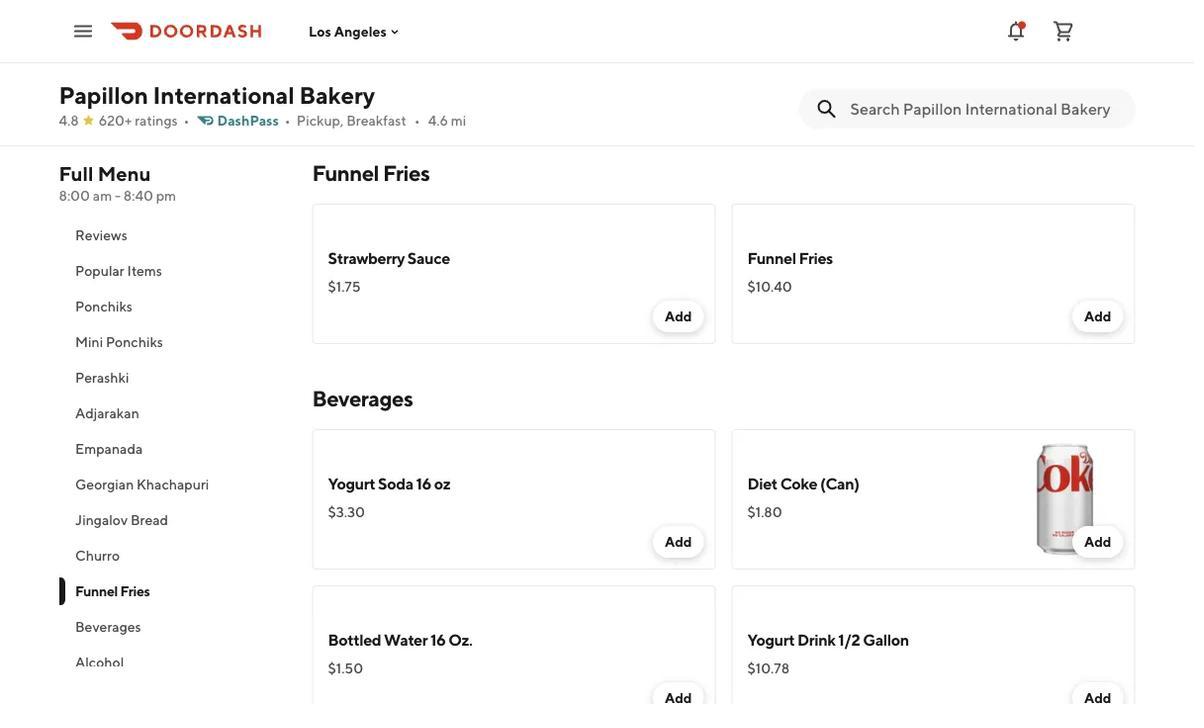 Task type: describe. For each thing, give the bounding box(es) containing it.
yogurt drink 1/2 gallon
[[747, 631, 909, 650]]

0 vertical spatial ponchiks
[[75, 298, 132, 315]]

0 horizontal spatial fries
[[120, 583, 149, 600]]

alcohol button
[[59, 645, 288, 681]]

diet coke (can) image
[[995, 429, 1135, 570]]

(can)
[[820, 474, 859, 493]]

$1.75
[[328, 279, 361, 295]]

khachapuri
[[136, 476, 209, 493]]

los
[[309, 23, 331, 39]]

churro
[[75, 548, 119, 564]]

pickup, breakfast • 4.6 mi
[[297, 112, 466, 129]]

2 (box from the left
[[991, 23, 1023, 42]]

$10.78
[[747, 660, 790, 677]]

sauce
[[407, 249, 450, 268]]

reviews button
[[59, 218, 288, 253]]

oreo for oreo churros with nutella (box of 3)
[[328, 23, 364, 42]]

add button for strawberry sauce
[[653, 301, 704, 332]]

menu
[[98, 162, 151, 186]]

beverages button
[[59, 609, 288, 645]]

620+ ratings •
[[99, 112, 189, 129]]

0 horizontal spatial funnel fries
[[75, 583, 149, 600]]

add for strawberry sauce
[[665, 308, 692, 325]]

$15.58 for oreo churros with nutella (box of 3)
[[328, 53, 370, 69]]

yogurt soda 16 oz
[[328, 474, 450, 493]]

1 3) from the left
[[565, 23, 579, 42]]

$15.58 for oreo churros with dulce de leche (box of 3)
[[747, 53, 790, 69]]

yogurt for yogurt soda 16 oz
[[328, 474, 375, 493]]

mi
[[451, 112, 466, 129]]

0 vertical spatial fries
[[383, 160, 430, 186]]

with for dulce
[[845, 23, 876, 42]]

soda
[[378, 474, 413, 493]]

1 of from the left
[[548, 23, 563, 42]]

add for funnel fries
[[1084, 308, 1112, 325]]

dulce
[[879, 23, 920, 42]]

1 horizontal spatial beverages
[[312, 386, 413, 412]]

ponchiks button
[[59, 289, 288, 325]]

add button for yogurt soda 16 oz
[[653, 526, 704, 558]]

breakfast
[[346, 112, 406, 129]]

1 vertical spatial funnel fries
[[747, 249, 833, 268]]

gallon
[[863, 631, 909, 650]]

full menu 8:00 am - 8:40 pm
[[59, 162, 176, 204]]

mini ponchiks
[[75, 334, 163, 350]]

adjarakan button
[[59, 396, 288, 431]]

1 vertical spatial fries
[[799, 249, 833, 268]]

jingalov
[[75, 512, 127, 528]]

16 for oz
[[416, 474, 431, 493]]

1 vertical spatial funnel
[[747, 249, 796, 268]]

strawberry
[[328, 249, 405, 268]]

bottled water 16 oz.
[[328, 631, 473, 650]]

add for yogurt soda 16 oz
[[665, 534, 692, 550]]

mini ponchiks button
[[59, 325, 288, 360]]

oz
[[434, 474, 450, 493]]

items
[[127, 263, 162, 279]]

2 of from the left
[[1026, 23, 1040, 42]]

oz.
[[448, 631, 473, 650]]

beverages inside button
[[75, 619, 141, 635]]

jingalov bread
[[75, 512, 168, 528]]

empanada
[[75, 441, 142, 457]]

0 vertical spatial funnel
[[312, 160, 379, 186]]

4.6
[[428, 112, 448, 129]]

open menu image
[[71, 19, 95, 43]]

perashki
[[75, 370, 129, 386]]

de
[[922, 23, 943, 42]]

perashki button
[[59, 360, 288, 396]]

adjarakan
[[75, 405, 139, 421]]

bottled
[[328, 631, 381, 650]]

los angeles button
[[309, 23, 403, 39]]

notification bell image
[[1004, 19, 1028, 43]]

jingalov bread button
[[59, 503, 288, 538]]

oreo for oreo churros with dulce de leche (box of 3)
[[747, 23, 784, 42]]



Task type: locate. For each thing, give the bounding box(es) containing it.
churros for nutella
[[367, 23, 423, 42]]

oreo churros with nutella (box of 3)
[[328, 23, 579, 42]]

papillon international bakery
[[59, 81, 375, 109]]

8:40
[[123, 187, 153, 204]]

2 $15.58 from the left
[[747, 53, 790, 69]]

2 vertical spatial funnel fries
[[75, 583, 149, 600]]

0 vertical spatial 16
[[416, 474, 431, 493]]

water
[[384, 631, 428, 650]]

0 horizontal spatial •
[[184, 112, 189, 129]]

of
[[548, 23, 563, 42], [1026, 23, 1040, 42]]

1 $15.58 from the left
[[328, 53, 370, 69]]

0 vertical spatial yogurt
[[328, 474, 375, 493]]

empanada button
[[59, 431, 288, 467]]

8:00
[[59, 187, 90, 204]]

1/2
[[838, 631, 860, 650]]

1 with from the left
[[426, 23, 456, 42]]

churro button
[[59, 538, 288, 574]]

1 horizontal spatial 3)
[[1043, 23, 1057, 42]]

4.8
[[59, 112, 79, 129]]

2 horizontal spatial funnel
[[747, 249, 796, 268]]

oreo churros with dulce de leche (box of 3)
[[747, 23, 1057, 42]]

• right ratings
[[184, 112, 189, 129]]

beverages up alcohol
[[75, 619, 141, 635]]

$1.50
[[328, 660, 363, 677]]

0 horizontal spatial oreo
[[328, 23, 364, 42]]

churros
[[367, 23, 423, 42], [786, 23, 842, 42]]

16 left oz.
[[430, 631, 446, 650]]

0 vertical spatial beverages
[[312, 386, 413, 412]]

funnel fries up $10.40
[[747, 249, 833, 268]]

2 vertical spatial fries
[[120, 583, 149, 600]]

nutella
[[459, 23, 510, 42]]

dashpass •
[[217, 112, 291, 129]]

with left dulce
[[845, 23, 876, 42]]

16 left oz
[[416, 474, 431, 493]]

beverages
[[312, 386, 413, 412], [75, 619, 141, 635]]

0 horizontal spatial (box
[[513, 23, 546, 42]]

mini
[[75, 334, 103, 350]]

1 oreo from the left
[[328, 23, 364, 42]]

strawberry sauce
[[328, 249, 450, 268]]

1 horizontal spatial (box
[[991, 23, 1023, 42]]

1 • from the left
[[184, 112, 189, 129]]

funnel
[[312, 160, 379, 186], [747, 249, 796, 268], [75, 583, 117, 600]]

$3.30
[[328, 504, 365, 520]]

popular
[[75, 263, 124, 279]]

1 vertical spatial ponchiks
[[105, 334, 163, 350]]

of left 0 items, open order cart icon
[[1026, 23, 1040, 42]]

popular items
[[75, 263, 162, 279]]

$1.80
[[747, 504, 782, 520]]

620+
[[99, 112, 132, 129]]

coke
[[780, 474, 817, 493]]

ratings
[[135, 112, 178, 129]]

funnel fries down breakfast
[[312, 160, 430, 186]]

pm
[[156, 187, 176, 204]]

oreo
[[328, 23, 364, 42], [747, 23, 784, 42]]

• for pickup, breakfast • 4.6 mi
[[414, 112, 420, 129]]

yogurt
[[328, 474, 375, 493], [747, 631, 795, 650]]

ponchiks down popular
[[75, 298, 132, 315]]

16
[[416, 474, 431, 493], [430, 631, 446, 650]]

georgian khachapuri
[[75, 476, 209, 493]]

0 vertical spatial funnel fries
[[312, 160, 430, 186]]

with for nutella
[[426, 23, 456, 42]]

full
[[59, 162, 94, 186]]

$15.58
[[328, 53, 370, 69], [747, 53, 790, 69]]

churros for dulce
[[786, 23, 842, 42]]

churros right "los"
[[367, 23, 423, 42]]

1 churros from the left
[[367, 23, 423, 42]]

diet coke (can)
[[747, 474, 859, 493]]

2 vertical spatial funnel
[[75, 583, 117, 600]]

3 • from the left
[[414, 112, 420, 129]]

$10.40
[[747, 279, 792, 295]]

Item Search search field
[[850, 98, 1119, 120]]

funnel down churro
[[75, 583, 117, 600]]

(box right nutella
[[513, 23, 546, 42]]

0 horizontal spatial beverages
[[75, 619, 141, 635]]

2 horizontal spatial •
[[414, 112, 420, 129]]

1 horizontal spatial funnel fries
[[312, 160, 430, 186]]

international
[[153, 81, 295, 109]]

ponchiks right mini
[[105, 334, 163, 350]]

0 items, open order cart image
[[1052, 19, 1075, 43]]

1 horizontal spatial yogurt
[[747, 631, 795, 650]]

beverages up yogurt soda 16 oz
[[312, 386, 413, 412]]

with
[[426, 23, 456, 42], [845, 23, 876, 42]]

• left pickup, at top left
[[285, 112, 291, 129]]

2 oreo from the left
[[747, 23, 784, 42]]

2 3) from the left
[[1043, 23, 1057, 42]]

1 horizontal spatial of
[[1026, 23, 1040, 42]]

yogurt for yogurt drink 1/2 gallon
[[747, 631, 795, 650]]

am
[[93, 187, 112, 204]]

yogurt up $10.78
[[747, 631, 795, 650]]

bread
[[130, 512, 168, 528]]

angeles
[[334, 23, 387, 39]]

2 with from the left
[[845, 23, 876, 42]]

3)
[[565, 23, 579, 42], [1043, 23, 1057, 42]]

los angeles
[[309, 23, 387, 39]]

(box right the leche
[[991, 23, 1023, 42]]

1 horizontal spatial with
[[845, 23, 876, 42]]

georgian khachapuri button
[[59, 467, 288, 503]]

leche
[[945, 23, 988, 42]]

0 horizontal spatial funnel
[[75, 583, 117, 600]]

1 horizontal spatial churros
[[786, 23, 842, 42]]

churros left dulce
[[786, 23, 842, 42]]

•
[[184, 112, 189, 129], [285, 112, 291, 129], [414, 112, 420, 129]]

add button for funnel fries
[[1072, 301, 1123, 332]]

1 horizontal spatial $15.58
[[747, 53, 790, 69]]

1 horizontal spatial funnel
[[312, 160, 379, 186]]

yogurt up $3.30
[[328, 474, 375, 493]]

funnel up $10.40
[[747, 249, 796, 268]]

1 horizontal spatial •
[[285, 112, 291, 129]]

0 horizontal spatial with
[[426, 23, 456, 42]]

• left 4.6
[[414, 112, 420, 129]]

with left nutella
[[426, 23, 456, 42]]

popular items button
[[59, 253, 288, 289]]

drink
[[798, 631, 836, 650]]

16 for oz.
[[430, 631, 446, 650]]

funnel fries
[[312, 160, 430, 186], [747, 249, 833, 268], [75, 583, 149, 600]]

funnel fries down churro
[[75, 583, 149, 600]]

2 horizontal spatial funnel fries
[[747, 249, 833, 268]]

1 (box from the left
[[513, 23, 546, 42]]

pickup,
[[297, 112, 344, 129]]

papillon
[[59, 81, 148, 109]]

of right nutella
[[548, 23, 563, 42]]

bakery
[[299, 81, 375, 109]]

1 horizontal spatial fries
[[383, 160, 430, 186]]

• for 620+ ratings •
[[184, 112, 189, 129]]

2 churros from the left
[[786, 23, 842, 42]]

funnel down pickup, at top left
[[312, 160, 379, 186]]

0 horizontal spatial yogurt
[[328, 474, 375, 493]]

fries
[[383, 160, 430, 186], [799, 249, 833, 268], [120, 583, 149, 600]]

0 horizontal spatial 3)
[[565, 23, 579, 42]]

alcohol
[[75, 654, 123, 671]]

0 horizontal spatial $15.58
[[328, 53, 370, 69]]

2 • from the left
[[285, 112, 291, 129]]

reviews
[[75, 227, 127, 243]]

(box
[[513, 23, 546, 42], [991, 23, 1023, 42]]

0 horizontal spatial of
[[548, 23, 563, 42]]

1 horizontal spatial oreo
[[747, 23, 784, 42]]

1 vertical spatial 16
[[430, 631, 446, 650]]

2 horizontal spatial fries
[[799, 249, 833, 268]]

add
[[1084, 83, 1112, 99], [665, 308, 692, 325], [1084, 308, 1112, 325], [665, 534, 692, 550], [1084, 534, 1112, 550]]

georgian
[[75, 476, 133, 493]]

3) right notification bell image
[[1043, 23, 1057, 42]]

3) right nutella
[[565, 23, 579, 42]]

1 vertical spatial beverages
[[75, 619, 141, 635]]

dashpass
[[217, 112, 279, 129]]

0 horizontal spatial churros
[[367, 23, 423, 42]]

1 vertical spatial yogurt
[[747, 631, 795, 650]]

diet
[[747, 474, 777, 493]]

-
[[115, 187, 121, 204]]



Task type: vqa. For each thing, say whether or not it's contained in the screenshot.
Georgian Khachapuri button
yes



